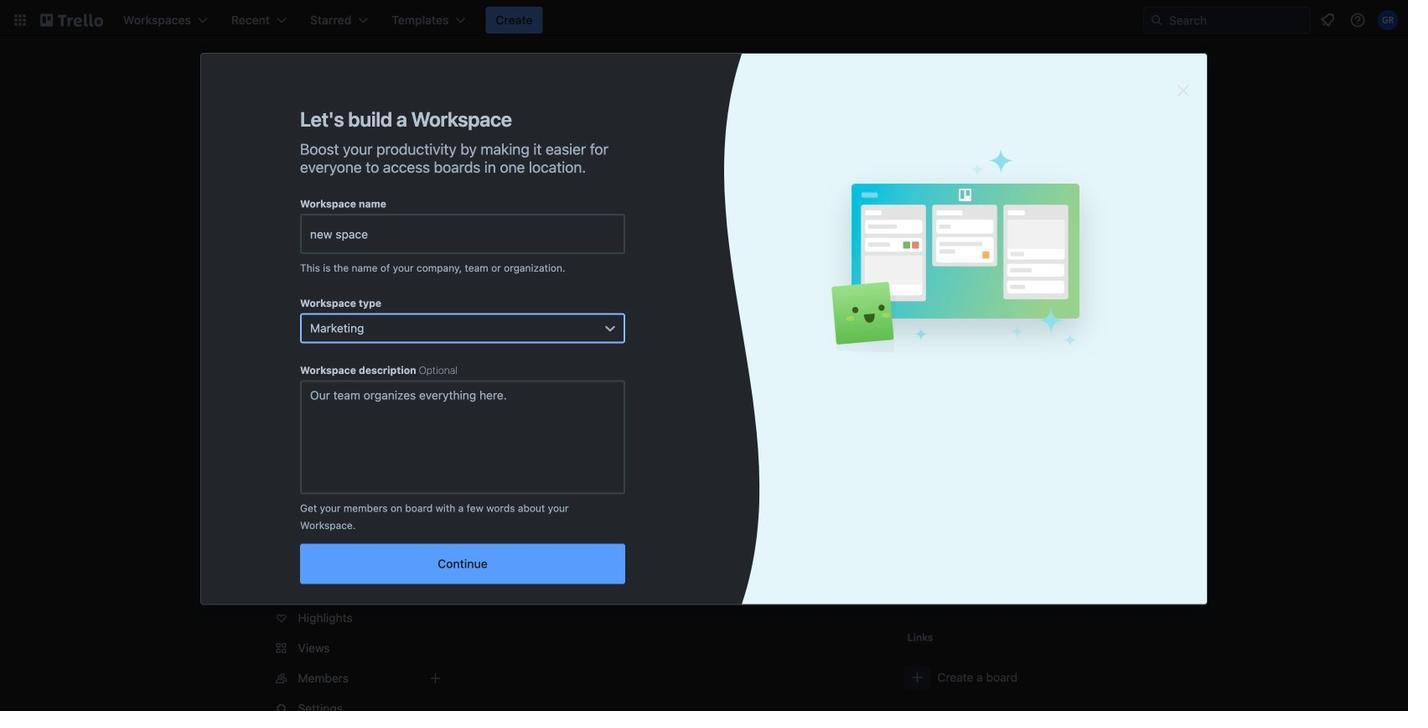 Task type: describe. For each thing, give the bounding box(es) containing it.
0 notifications image
[[1318, 10, 1338, 30]]

search image
[[1151, 13, 1164, 27]]

Our team organizes everything here. text field
[[300, 380, 626, 494]]

greg robinson (gregrobinson96) image
[[1379, 10, 1399, 30]]

open information menu image
[[1350, 12, 1367, 29]]



Task type: locate. For each thing, give the bounding box(es) containing it.
primary element
[[0, 0, 1409, 40]]

Taco's Co. text field
[[300, 214, 626, 254]]

add image
[[426, 668, 446, 689]]

Search field
[[1164, 8, 1311, 32]]

color: green, title: none image
[[520, 335, 567, 349]]

add image
[[426, 353, 446, 373]]



Task type: vqa. For each thing, say whether or not it's contained in the screenshot.
topmost sm image
no



